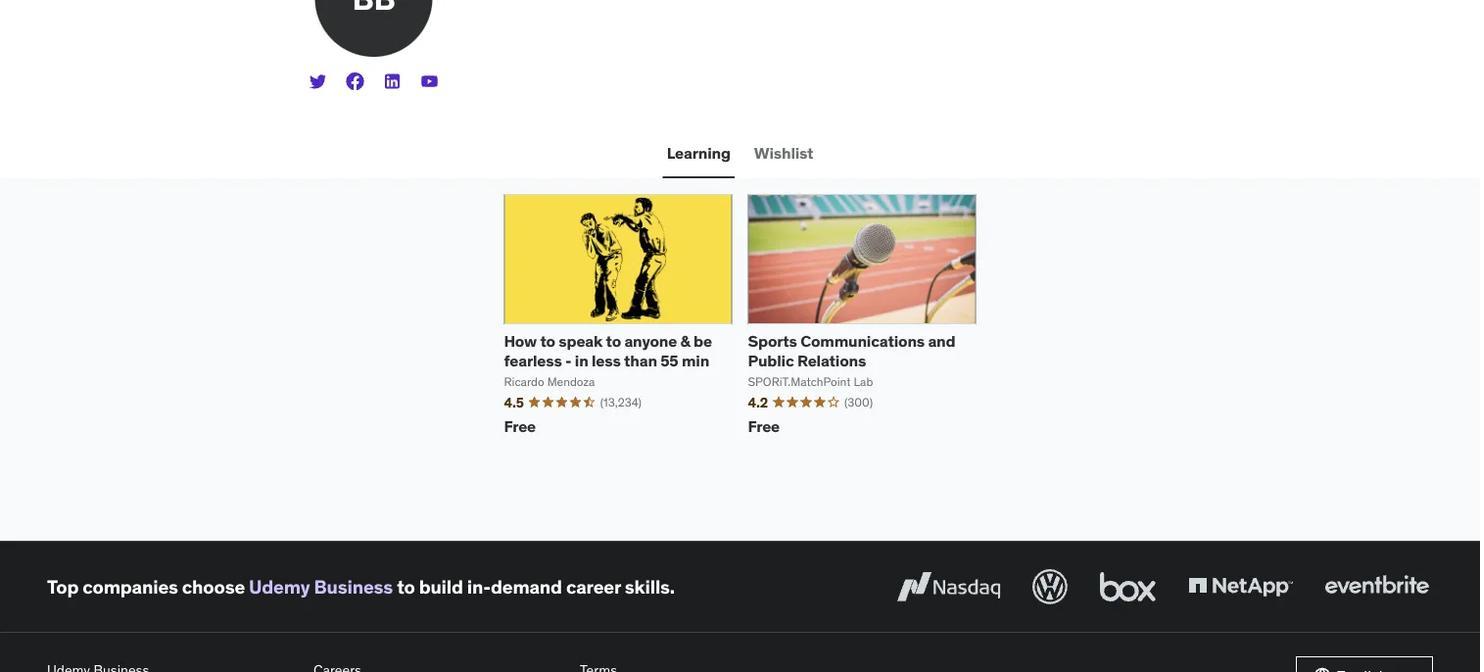 Task type: describe. For each thing, give the bounding box(es) containing it.
nasdaq image
[[893, 566, 1006, 609]]

choose
[[182, 575, 245, 598]]

2 horizontal spatial to
[[606, 331, 621, 351]]

less
[[592, 350, 621, 370]]

build
[[419, 575, 463, 598]]

linkedin image
[[383, 72, 402, 91]]

learning
[[667, 143, 731, 163]]

communications
[[801, 331, 925, 351]]

0 horizontal spatial to
[[397, 575, 415, 598]]

youtube image
[[420, 72, 440, 91]]

anyone
[[625, 331, 677, 351]]

public
[[748, 350, 794, 370]]

fearless
[[504, 350, 562, 370]]

how to speak to anyone & be fearless - in less than 55 min link
[[504, 331, 712, 370]]

business
[[314, 575, 393, 598]]

&
[[681, 331, 691, 351]]

facebook image
[[345, 72, 365, 91]]

demand
[[491, 575, 562, 598]]

-
[[566, 350, 572, 370]]

eventbrite image
[[1321, 566, 1434, 609]]

box image
[[1096, 566, 1161, 609]]

learning button
[[663, 129, 735, 176]]

and
[[929, 331, 956, 351]]

55
[[661, 350, 679, 370]]



Task type: vqa. For each thing, say whether or not it's contained in the screenshot.
second '$13.99 $44.99' from the bottom
no



Task type: locate. For each thing, give the bounding box(es) containing it.
relations
[[798, 350, 867, 370]]

than
[[624, 350, 657, 370]]

to right speak
[[606, 331, 621, 351]]

in
[[575, 350, 589, 370]]

skills.
[[625, 575, 675, 598]]

in-
[[467, 575, 491, 598]]

how to speak to anyone & be fearless - in less than 55 min
[[504, 331, 712, 370]]

top companies choose udemy business to build in-demand career skills.
[[47, 575, 675, 598]]

udemy business link
[[249, 575, 393, 598]]

sports communications and public relations link
[[748, 331, 956, 370]]

to
[[540, 331, 556, 351], [606, 331, 621, 351], [397, 575, 415, 598]]

udemy
[[249, 575, 310, 598]]

be
[[694, 331, 712, 351]]

volkswagen image
[[1029, 566, 1072, 609]]

speak
[[559, 331, 603, 351]]

career
[[566, 575, 621, 598]]

small image
[[1313, 666, 1333, 672]]

companies
[[83, 575, 178, 598]]

twitter image
[[308, 72, 328, 91]]

netapp image
[[1185, 566, 1298, 609]]

to left build
[[397, 575, 415, 598]]

sports
[[748, 331, 798, 351]]

how
[[504, 331, 537, 351]]

top
[[47, 575, 79, 598]]

sports communications and public relations
[[748, 331, 956, 370]]

wishlist button
[[751, 129, 818, 176]]

wishlist
[[755, 143, 814, 163]]

to right how on the left
[[540, 331, 556, 351]]

min
[[682, 350, 710, 370]]

1 horizontal spatial to
[[540, 331, 556, 351]]



